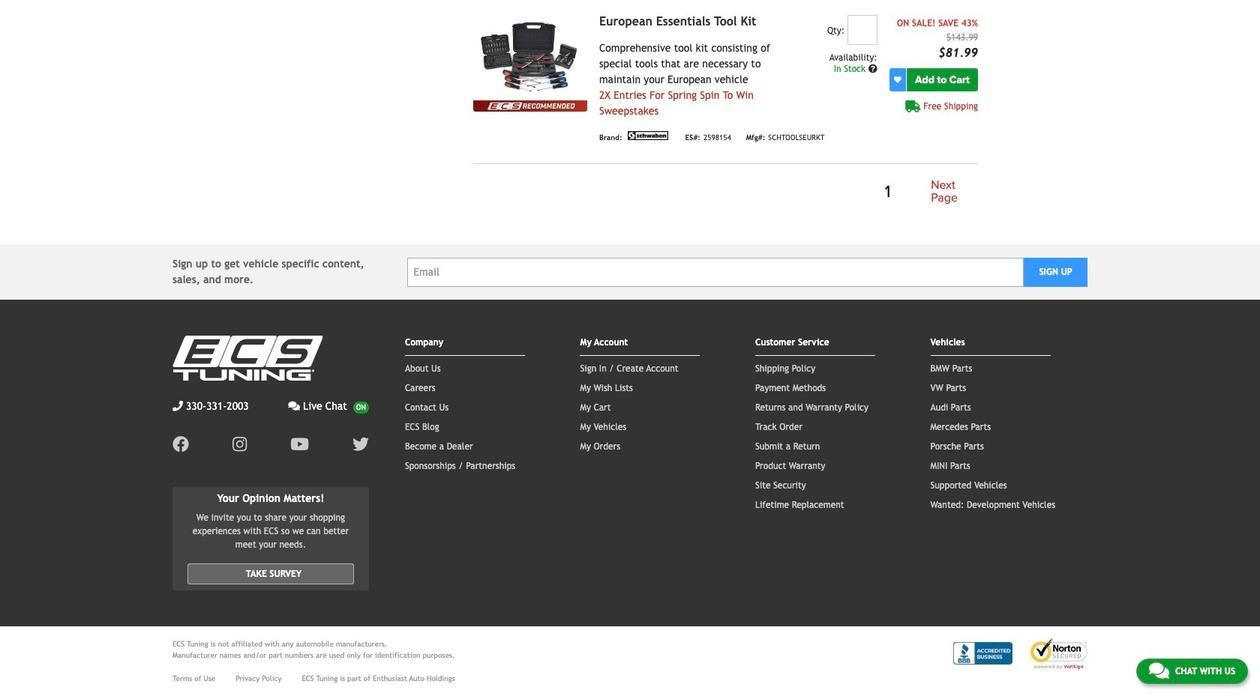 Task type: locate. For each thing, give the bounding box(es) containing it.
youtube logo image
[[290, 437, 309, 453]]

comments image
[[1149, 662, 1169, 680]]

None number field
[[848, 15, 878, 45]]

question circle image
[[869, 64, 878, 73]]

instagram logo image
[[233, 437, 247, 453]]



Task type: vqa. For each thing, say whether or not it's contained in the screenshot.
ES#2598154 - SCHTOOLSEURKT - EUROPEAN ESSENTIALS TOOL KIT - COMPREHENSIVE TOOL KIT CONSISTING OF SPECIAL TOOLS THAT ARE NECESSARY TO MAINTAIN YOUR EUROPEAN VEHICLE - SCHWABEN - AUDI BMW VOLKSWAGEN MERCEDES BENZ MINI PORSCHE image
yes



Task type: describe. For each thing, give the bounding box(es) containing it.
es#2598154 - schtoolseurkt - european essentials tool kit - comprehensive tool kit consisting of special tools that are necessary to maintain your european vehicle - schwaben - audi bmw volkswagen mercedes benz mini porsche image
[[473, 15, 587, 100]]

twitter logo image
[[353, 437, 369, 453]]

facebook logo image
[[173, 437, 189, 453]]

Email email field
[[407, 258, 1024, 287]]

ecs tuning recommends this product. image
[[473, 100, 587, 112]]

ecs tuning image
[[173, 336, 323, 381]]

schwaben - corporate logo image
[[625, 131, 670, 140]]

comments image
[[288, 401, 300, 412]]

add to wish list image
[[894, 76, 902, 84]]

paginated product list navigation navigation
[[473, 176, 978, 209]]

phone image
[[173, 401, 183, 412]]



